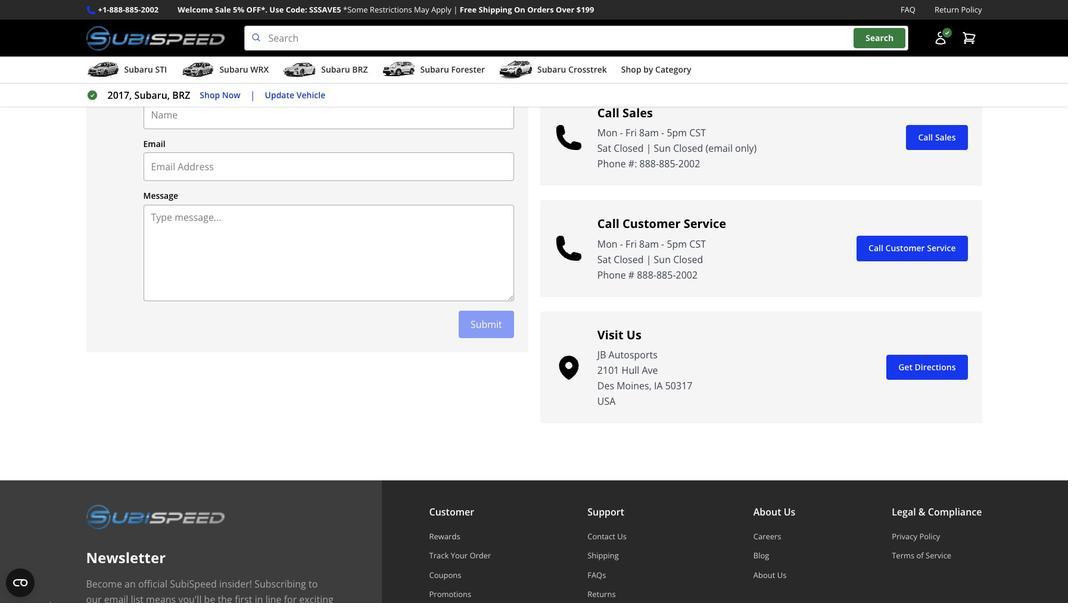 Task type: vqa. For each thing, say whether or not it's contained in the screenshot.
the Update Vehicle
yes



Task type: describe. For each thing, give the bounding box(es) containing it.
faqs link
[[588, 570, 657, 581]]

1 vertical spatial please
[[274, 59, 299, 71]]

subaru crosstrek button
[[499, 59, 607, 83]]

subscribing
[[255, 578, 306, 591]]

2002 inside call customer service mon - fri 8am - 5pm cst sat closed | sun closed phone # 888-885-2002
[[676, 269, 698, 282]]

your
[[451, 551, 468, 562]]

2 about us from the top
[[754, 570, 787, 581]]

search button
[[854, 28, 906, 48]]

subaru brz button
[[283, 59, 368, 83]]

subaru crosstrek
[[538, 64, 607, 75]]

contact us
[[588, 532, 627, 542]]

Message text field
[[143, 205, 514, 301]]

get
[[759, 46, 773, 59]]

2017,
[[108, 89, 132, 102]]

service for call customer service
[[928, 243, 956, 254]]

fields:
[[380, 59, 403, 71]]

submit button
[[459, 311, 514, 339]]

customer for call customer service
[[886, 243, 925, 254]]

most
[[143, 46, 163, 57]]

get
[[899, 361, 913, 373]]

crosstrek
[[569, 64, 607, 75]]

1 horizontal spatial a
[[228, 59, 233, 71]]

#:
[[629, 157, 637, 171]]

subaru brz
[[321, 64, 368, 75]]

for
[[329, 46, 342, 57]]

1 horizontal spatial please
[[433, 46, 458, 57]]

now
[[222, 89, 241, 101]]

terms of service
[[892, 551, 952, 562]]

2002 inside 'call sales mon - fri 8am - 5pm cst sat closed | sun closed (email only) phone #: 888-885-2002'
[[679, 157, 700, 171]]

a subaru forester thumbnail image image
[[382, 61, 416, 79]]

phone inside call customer service mon - fri 8am - 5pm cst sat closed | sun closed phone # 888-885-2002
[[598, 269, 626, 282]]

free
[[460, 4, 477, 15]]

go to faqs
[[910, 36, 956, 47]]

only)
[[735, 142, 757, 155]]

Email text field
[[143, 153, 514, 181]]

send
[[207, 59, 226, 71]]

about us link
[[754, 570, 796, 581]]

questions inside send us a message most questions are responded within 24 hours. for immediate assistance, please call us or use our live chat. to send a message, please fill out the following fields:
[[165, 46, 203, 57]]

search
[[866, 32, 894, 44]]

promotions
[[429, 589, 472, 600]]

or
[[486, 46, 495, 57]]

asked
[[648, 46, 674, 59]]

faqs frequently asked questions you can get quick answers for.
[[598, 25, 857, 59]]

for
[[284, 594, 297, 604]]

quick
[[776, 46, 799, 59]]

be
[[204, 594, 215, 604]]

us down blog link
[[778, 570, 787, 581]]

50317
[[666, 380, 693, 393]]

8am inside 'call sales mon - fri 8am - 5pm cst sat closed | sun closed (email only) phone #: 888-885-2002'
[[640, 126, 659, 140]]

shop for shop now
[[200, 89, 220, 101]]

885- inside call customer service mon - fri 8am - 5pm cst sat closed | sun closed phone # 888-885-2002
[[657, 269, 676, 282]]

call customer service link
[[857, 236, 968, 261]]

rewards
[[429, 532, 460, 542]]

Name text field
[[143, 100, 514, 129]]

insider!
[[219, 578, 252, 591]]

button image
[[934, 31, 948, 45]]

our inside become an official subispeed insider! subscribing to our email list means you'll be the first in line for excitin
[[86, 594, 102, 604]]

official
[[138, 578, 167, 591]]

1 about from the top
[[754, 506, 782, 519]]

rewards link
[[429, 532, 491, 542]]

2 about from the top
[[754, 570, 776, 581]]

service for call customer service mon - fri 8am - 5pm cst sat closed | sun closed phone # 888-885-2002
[[684, 216, 727, 232]]

2101
[[598, 364, 619, 377]]

code:
[[286, 4, 307, 15]]

our inside send us a message most questions are responded within 24 hours. for immediate assistance, please call us or use our live chat. to send a message, please fill out the following fields:
[[143, 59, 157, 71]]

update vehicle button
[[265, 89, 326, 102]]

means
[[146, 594, 176, 604]]

list
[[131, 594, 144, 604]]

call for call sales
[[919, 131, 933, 143]]

call for call sales mon - fri 8am - 5pm cst sat closed | sun closed (email only) phone #: 888-885-2002
[[598, 105, 620, 121]]

returns link
[[588, 589, 657, 600]]

careers link
[[754, 532, 796, 542]]

contact
[[588, 532, 616, 542]]

faqs for faqs
[[588, 570, 606, 581]]

subispeed
[[170, 578, 217, 591]]

shop for shop by category
[[621, 64, 642, 75]]

5pm inside call customer service mon - fri 8am - 5pm cst sat closed | sun closed phone # 888-885-2002
[[667, 238, 687, 251]]

us up "shipping" link at the right bottom of page
[[618, 532, 627, 542]]

5%
[[233, 4, 244, 15]]

first
[[235, 594, 252, 604]]

orders
[[528, 4, 554, 15]]

24
[[291, 46, 300, 57]]

faqs for faqs frequently asked questions you can get quick answers for.
[[598, 25, 628, 41]]

submit
[[471, 318, 502, 331]]

may
[[414, 4, 429, 15]]

questions inside faqs frequently asked questions you can get quick answers for.
[[676, 46, 720, 59]]

us up careers link
[[784, 506, 796, 519]]

| inside 'call sales mon - fri 8am - 5pm cst sat closed | sun closed (email only) phone #: 888-885-2002'
[[646, 142, 652, 155]]

newsletter
[[86, 548, 166, 568]]

subaru for subaru forester
[[420, 64, 449, 75]]

1 horizontal spatial us
[[475, 46, 484, 57]]

frequently
[[598, 46, 645, 59]]

name
[[143, 86, 167, 97]]

ave
[[642, 364, 658, 377]]

*some restrictions may apply | free shipping on orders over $199
[[343, 4, 594, 15]]

get directions
[[899, 361, 956, 373]]

to
[[309, 578, 318, 591]]

track your order link
[[429, 551, 491, 562]]

within
[[264, 46, 288, 57]]

on
[[514, 4, 526, 15]]

chat.
[[174, 59, 193, 71]]

return policy link
[[935, 4, 982, 16]]

+1-888-885-2002
[[98, 4, 159, 15]]

8am inside call customer service mon - fri 8am - 5pm cst sat closed | sun closed phone # 888-885-2002
[[640, 238, 659, 251]]

message
[[143, 190, 178, 202]]

an
[[125, 578, 136, 591]]

shipping link
[[588, 551, 657, 562]]

are
[[205, 46, 218, 57]]

1 vertical spatial brz
[[172, 89, 190, 102]]

answers
[[802, 46, 839, 59]]

message,
[[235, 59, 271, 71]]

sun inside call customer service mon - fri 8am - 5pm cst sat closed | sun closed phone # 888-885-2002
[[654, 253, 671, 266]]

to inside go to faqs link
[[924, 36, 933, 47]]

a subaru brz thumbnail image image
[[283, 61, 317, 79]]

+1-888-885-2002 link
[[98, 4, 159, 16]]

1 subispeed logo image from the top
[[86, 26, 225, 51]]

sales for call sales mon - fri 8am - 5pm cst sat closed | sun closed (email only) phone #: 888-885-2002
[[623, 105, 653, 121]]

subaru for subaru wrx
[[220, 64, 248, 75]]



Task type: locate. For each thing, give the bounding box(es) containing it.
des
[[598, 380, 614, 393]]

1 vertical spatial our
[[86, 594, 102, 604]]

1 vertical spatial 2002
[[679, 157, 700, 171]]

0 horizontal spatial please
[[274, 59, 299, 71]]

moines,
[[617, 380, 652, 393]]

shop left the by
[[621, 64, 642, 75]]

faqs
[[598, 25, 628, 41], [936, 36, 956, 47], [588, 570, 606, 581]]

1 horizontal spatial to
[[924, 36, 933, 47]]

1 horizontal spatial policy
[[962, 4, 982, 15]]

wrx
[[251, 64, 269, 75]]

call inside 'call sales mon - fri 8am - 5pm cst sat closed | sun closed (email only) phone #: 888-885-2002'
[[598, 105, 620, 121]]

subaru,
[[134, 89, 170, 102]]

for.
[[841, 46, 857, 59]]

0 horizontal spatial our
[[86, 594, 102, 604]]

2 vertical spatial customer
[[429, 506, 474, 519]]

please
[[433, 46, 458, 57], [274, 59, 299, 71]]

in
[[255, 594, 263, 604]]

subaru left sti
[[124, 64, 153, 75]]

get directions link
[[887, 355, 968, 380]]

0 vertical spatial subispeed logo image
[[86, 26, 225, 51]]

1 vertical spatial 8am
[[640, 238, 659, 251]]

&
[[919, 506, 926, 519]]

| inside call customer service mon - fri 8am - 5pm cst sat closed | sun closed phone # 888-885-2002
[[646, 253, 652, 266]]

terms of service link
[[892, 551, 982, 562]]

1 fri from the top
[[626, 126, 637, 140]]

a right send
[[228, 59, 233, 71]]

1 vertical spatial shipping
[[588, 551, 619, 562]]

subispeed logo image up live
[[86, 26, 225, 51]]

call customer service mon - fri 8am - 5pm cst sat closed | sun closed phone # 888-885-2002
[[598, 216, 727, 282]]

subaru down responded
[[220, 64, 248, 75]]

the inside send us a message most questions are responded within 24 hours. for immediate assistance, please call us or use our live chat. to send a message, please fill out the following fields:
[[327, 59, 340, 71]]

policy for return policy
[[962, 4, 982, 15]]

1 horizontal spatial sales
[[936, 131, 956, 143]]

about up careers on the right bottom
[[754, 506, 782, 519]]

customer inside call customer service mon - fri 8am - 5pm cst sat closed | sun closed phone # 888-885-2002
[[623, 216, 681, 232]]

1 vertical spatial cst
[[690, 238, 706, 251]]

the
[[327, 59, 340, 71], [218, 594, 232, 604]]

0 vertical spatial 8am
[[640, 126, 659, 140]]

visit
[[598, 327, 624, 343]]

sun
[[654, 142, 671, 155], [654, 253, 671, 266]]

us inside visit us jb autosports 2101 hull ave des moines, ia 50317 usa
[[627, 327, 642, 343]]

0 vertical spatial about us
[[754, 506, 796, 519]]

2 vertical spatial service
[[926, 551, 952, 562]]

1 vertical spatial a
[[228, 59, 233, 71]]

2 fri from the top
[[626, 238, 637, 251]]

service inside call customer service mon - fri 8am - 5pm cst sat closed | sun closed phone # 888-885-2002
[[684, 216, 727, 232]]

0 vertical spatial about
[[754, 506, 782, 519]]

please up subaru forester
[[433, 46, 458, 57]]

2002 right the #
[[676, 269, 698, 282]]

1 vertical spatial 888-
[[640, 157, 659, 171]]

0 vertical spatial fri
[[626, 126, 637, 140]]

please down 24
[[274, 59, 299, 71]]

subaru forester
[[420, 64, 485, 75]]

0 vertical spatial 885-
[[125, 4, 141, 15]]

|
[[454, 4, 458, 15], [250, 89, 255, 102], [646, 142, 652, 155], [646, 253, 652, 266]]

0 vertical spatial brz
[[352, 64, 368, 75]]

subaru for subaru brz
[[321, 64, 350, 75]]

0 vertical spatial phone
[[598, 157, 626, 171]]

us up autosports
[[627, 327, 642, 343]]

call sales mon - fri 8am - 5pm cst sat closed | sun closed (email only) phone #: 888-885-2002
[[598, 105, 757, 171]]

0 vertical spatial sat
[[598, 142, 612, 155]]

sales for call sales
[[936, 131, 956, 143]]

0 vertical spatial mon
[[598, 126, 618, 140]]

0 horizontal spatial brz
[[172, 89, 190, 102]]

welcome sale 5% off*. use code: sssave5
[[178, 4, 341, 15]]

us
[[627, 327, 642, 343], [784, 506, 796, 519], [618, 532, 627, 542], [778, 570, 787, 581]]

call
[[460, 46, 473, 57]]

subaru for subaru sti
[[124, 64, 153, 75]]

1 8am from the top
[[640, 126, 659, 140]]

faqs right go
[[936, 36, 956, 47]]

open widget image
[[6, 569, 35, 598]]

customer
[[623, 216, 681, 232], [886, 243, 925, 254], [429, 506, 474, 519]]

fri inside 'call sales mon - fri 8am - 5pm cst sat closed | sun closed (email only) phone #: 888-885-2002'
[[626, 126, 637, 140]]

1 vertical spatial policy
[[920, 532, 941, 542]]

to left send
[[195, 59, 205, 71]]

policy
[[962, 4, 982, 15], [920, 532, 941, 542]]

1 vertical spatial phone
[[598, 269, 626, 282]]

autosports
[[609, 349, 658, 362]]

cst inside call customer service mon - fri 8am - 5pm cst sat closed | sun closed phone # 888-885-2002
[[690, 238, 706, 251]]

2 subaru from the left
[[220, 64, 248, 75]]

888- inside +1-888-885-2002 link
[[109, 4, 125, 15]]

subaru left crosstrek
[[538, 64, 566, 75]]

0 vertical spatial sun
[[654, 142, 671, 155]]

shipping
[[479, 4, 512, 15], [588, 551, 619, 562]]

about down blog
[[754, 570, 776, 581]]

2 cst from the top
[[690, 238, 706, 251]]

to left button icon
[[924, 36, 933, 47]]

subaru forester button
[[382, 59, 485, 83]]

promotions link
[[429, 589, 491, 600]]

2 phone from the top
[[598, 269, 626, 282]]

2 5pm from the top
[[667, 238, 687, 251]]

1 horizontal spatial questions
[[676, 46, 720, 59]]

a down welcome
[[192, 25, 199, 41]]

brz
[[352, 64, 368, 75], [172, 89, 190, 102]]

hull
[[622, 364, 640, 377]]

a subaru crosstrek thumbnail image image
[[499, 61, 533, 79]]

the right be on the bottom
[[218, 594, 232, 604]]

update
[[265, 89, 294, 101]]

subaru down for
[[321, 64, 350, 75]]

0 horizontal spatial questions
[[165, 46, 203, 57]]

2 mon from the top
[[598, 238, 618, 251]]

careers
[[754, 532, 782, 542]]

phone inside 'call sales mon - fri 8am - 5pm cst sat closed | sun closed (email only) phone #: 888-885-2002'
[[598, 157, 626, 171]]

$199
[[577, 4, 594, 15]]

to inside send us a message most questions are responded within 24 hours. for immediate assistance, please call us or use our live chat. to send a message, please fill out the following fields:
[[195, 59, 205, 71]]

phone left #:
[[598, 157, 626, 171]]

5pm inside 'call sales mon - fri 8am - 5pm cst sat closed | sun closed (email only) phone #: 888-885-2002'
[[667, 126, 687, 140]]

questions
[[165, 46, 203, 57], [676, 46, 720, 59]]

to
[[924, 36, 933, 47], [195, 59, 205, 71]]

0 vertical spatial cst
[[690, 126, 706, 140]]

us left or
[[475, 46, 484, 57]]

legal & compliance
[[892, 506, 982, 519]]

sat
[[598, 142, 612, 155], [598, 253, 612, 266]]

0 vertical spatial sales
[[623, 105, 653, 121]]

4 subaru from the left
[[420, 64, 449, 75]]

1 mon from the top
[[598, 126, 618, 140]]

885- right '+1-'
[[125, 4, 141, 15]]

subaru down 'assistance,'
[[420, 64, 449, 75]]

2002
[[141, 4, 159, 15], [679, 157, 700, 171], [676, 269, 698, 282]]

1 sun from the top
[[654, 142, 671, 155]]

subaru
[[124, 64, 153, 75], [220, 64, 248, 75], [321, 64, 350, 75], [420, 64, 449, 75], [538, 64, 566, 75]]

1 vertical spatial sat
[[598, 253, 612, 266]]

subispeed logo image up newsletter
[[86, 505, 225, 530]]

2002 right #:
[[679, 157, 700, 171]]

the down for
[[327, 59, 340, 71]]

0 vertical spatial shipping
[[479, 4, 512, 15]]

shop inside shop now link
[[200, 89, 220, 101]]

fri up #:
[[626, 126, 637, 140]]

0 vertical spatial 888-
[[109, 4, 125, 15]]

1 vertical spatial 5pm
[[667, 238, 687, 251]]

message
[[203, 25, 254, 41]]

shop left now
[[200, 89, 220, 101]]

1 vertical spatial fri
[[626, 238, 637, 251]]

1 horizontal spatial shop
[[621, 64, 642, 75]]

use
[[497, 46, 511, 57]]

888- inside 'call sales mon - fri 8am - 5pm cst sat closed | sun closed (email only) phone #: 888-885-2002'
[[640, 157, 659, 171]]

shop inside shop by category dropdown button
[[621, 64, 642, 75]]

0 vertical spatial customer
[[623, 216, 681, 232]]

0 horizontal spatial policy
[[920, 532, 941, 542]]

3 subaru from the left
[[321, 64, 350, 75]]

0 vertical spatial 5pm
[[667, 126, 687, 140]]

5 subaru from the left
[[538, 64, 566, 75]]

order
[[470, 551, 491, 562]]

return
[[935, 4, 960, 15]]

customer inside call customer service link
[[886, 243, 925, 254]]

888-
[[109, 4, 125, 15], [640, 157, 659, 171], [637, 269, 657, 282]]

1 vertical spatial about
[[754, 570, 776, 581]]

faqs inside faqs frequently asked questions you can get quick answers for.
[[598, 25, 628, 41]]

1 vertical spatial service
[[928, 243, 956, 254]]

shop now
[[200, 89, 241, 101]]

1 vertical spatial mon
[[598, 238, 618, 251]]

blog
[[754, 551, 770, 562]]

brz inside dropdown button
[[352, 64, 368, 75]]

policy right return on the right top of the page
[[962, 4, 982, 15]]

policy up terms of service 'link'
[[920, 532, 941, 542]]

0 vertical spatial a
[[192, 25, 199, 41]]

2017, subaru, brz
[[108, 89, 190, 102]]

call for call customer service mon - fri 8am - 5pm cst sat closed | sun closed phone # 888-885-2002
[[598, 216, 620, 232]]

coupons link
[[429, 570, 491, 581]]

sun inside 'call sales mon - fri 8am - 5pm cst sat closed | sun closed (email only) phone #: 888-885-2002'
[[654, 142, 671, 155]]

2 subispeed logo image from the top
[[86, 505, 225, 530]]

1 horizontal spatial shipping
[[588, 551, 619, 562]]

shipping down contact
[[588, 551, 619, 562]]

subaru inside "dropdown button"
[[420, 64, 449, 75]]

0 vertical spatial shop
[[621, 64, 642, 75]]

questions up category
[[676, 46, 720, 59]]

0 vertical spatial us
[[175, 25, 189, 41]]

1 5pm from the top
[[667, 126, 687, 140]]

subaru for subaru crosstrek
[[538, 64, 566, 75]]

phone left the #
[[598, 269, 626, 282]]

coupons
[[429, 570, 462, 581]]

email
[[143, 138, 165, 149]]

2002 up send
[[141, 4, 159, 15]]

1 phone from the top
[[598, 157, 626, 171]]

customer for call customer service mon - fri 8am - 5pm cst sat closed | sun closed phone # 888-885-2002
[[623, 216, 681, 232]]

+1-
[[98, 4, 109, 15]]

about us down blog link
[[754, 570, 787, 581]]

mon inside call customer service mon - fri 8am - 5pm cst sat closed | sun closed phone # 888-885-2002
[[598, 238, 618, 251]]

sssave5
[[309, 4, 341, 15]]

2 sun from the top
[[654, 253, 671, 266]]

885- right the #
[[657, 269, 676, 282]]

call inside call customer service mon - fri 8am - 5pm cst sat closed | sun closed phone # 888-885-2002
[[598, 216, 620, 232]]

2 8am from the top
[[640, 238, 659, 251]]

sales inside 'call sales mon - fri 8am - 5pm cst sat closed | sun closed (email only) phone #: 888-885-2002'
[[623, 105, 653, 121]]

questions up chat.
[[165, 46, 203, 57]]

sat inside call customer service mon - fri 8am - 5pm cst sat closed | sun closed phone # 888-885-2002
[[598, 253, 612, 266]]

1 vertical spatial sales
[[936, 131, 956, 143]]

shop
[[621, 64, 642, 75], [200, 89, 220, 101]]

0 vertical spatial the
[[327, 59, 340, 71]]

cst inside 'call sales mon - fri 8am - 5pm cst sat closed | sun closed (email only) phone #: 888-885-2002'
[[690, 126, 706, 140]]

our down most
[[143, 59, 157, 71]]

brz right name
[[172, 89, 190, 102]]

fri up the #
[[626, 238, 637, 251]]

support
[[588, 506, 625, 519]]

service
[[684, 216, 727, 232], [928, 243, 956, 254], [926, 551, 952, 562]]

2 vertical spatial 2002
[[676, 269, 698, 282]]

1 horizontal spatial the
[[327, 59, 340, 71]]

become an official subispeed insider! subscribing to our email list means you'll be the first in line for excitin
[[86, 578, 334, 604]]

policy for privacy policy
[[920, 532, 941, 542]]

track
[[429, 551, 449, 562]]

sat inside 'call sales mon - fri 8am - 5pm cst sat closed | sun closed (email only) phone #: 888-885-2002'
[[598, 142, 612, 155]]

shop by category
[[621, 64, 692, 75]]

1 about us from the top
[[754, 506, 796, 519]]

subispeed logo image
[[86, 26, 225, 51], [86, 505, 225, 530]]

service for terms of service
[[926, 551, 952, 562]]

0 horizontal spatial us
[[175, 25, 189, 41]]

1 horizontal spatial customer
[[623, 216, 681, 232]]

1 vertical spatial the
[[218, 594, 232, 604]]

responded
[[220, 46, 262, 57]]

1 sat from the top
[[598, 142, 612, 155]]

a subaru sti thumbnail image image
[[86, 61, 119, 79]]

1 vertical spatial 885-
[[659, 157, 679, 171]]

us right send
[[175, 25, 189, 41]]

2 vertical spatial 885-
[[657, 269, 676, 282]]

subaru sti
[[124, 64, 167, 75]]

mon inside 'call sales mon - fri 8am - 5pm cst sat closed | sun closed (email only) phone #: 888-885-2002'
[[598, 126, 618, 140]]

0 horizontal spatial customer
[[429, 506, 474, 519]]

privacy policy link
[[892, 532, 982, 542]]

#
[[629, 269, 635, 282]]

send us a message most questions are responded within 24 hours. for immediate assistance, please call us or use our live chat. to send a message, please fill out the following fields:
[[143, 25, 511, 71]]

1 vertical spatial customer
[[886, 243, 925, 254]]

2 sat from the top
[[598, 253, 612, 266]]

the inside become an official subispeed insider! subscribing to our email list means you'll be the first in line for excitin
[[218, 594, 232, 604]]

usa
[[598, 395, 616, 408]]

1 vertical spatial us
[[475, 46, 484, 57]]

0 vertical spatial our
[[143, 59, 157, 71]]

0 horizontal spatial shipping
[[479, 4, 512, 15]]

email
[[104, 594, 128, 604]]

fri inside call customer service mon - fri 8am - 5pm cst sat closed | sun closed phone # 888-885-2002
[[626, 238, 637, 251]]

0 horizontal spatial sales
[[623, 105, 653, 121]]

2 vertical spatial 888-
[[637, 269, 657, 282]]

service inside call customer service link
[[928, 243, 956, 254]]

mon
[[598, 126, 618, 140], [598, 238, 618, 251]]

following
[[342, 59, 378, 71]]

0 vertical spatial service
[[684, 216, 727, 232]]

privacy policy
[[892, 532, 941, 542]]

1 vertical spatial sun
[[654, 253, 671, 266]]

1 vertical spatial shop
[[200, 89, 220, 101]]

885- right #:
[[659, 157, 679, 171]]

a subaru wrx thumbnail image image
[[181, 61, 215, 79]]

0 horizontal spatial the
[[218, 594, 232, 604]]

2 horizontal spatial customer
[[886, 243, 925, 254]]

compliance
[[928, 506, 982, 519]]

faqs up the returns on the right bottom
[[588, 570, 606, 581]]

0 horizontal spatial to
[[195, 59, 205, 71]]

*some
[[343, 4, 368, 15]]

1 horizontal spatial brz
[[352, 64, 368, 75]]

ia
[[654, 380, 663, 393]]

terms
[[892, 551, 915, 562]]

888- inside call customer service mon - fri 8am - 5pm cst sat closed | sun closed phone # 888-885-2002
[[637, 269, 657, 282]]

0 vertical spatial to
[[924, 36, 933, 47]]

1 vertical spatial about us
[[754, 570, 787, 581]]

1 vertical spatial subispeed logo image
[[86, 505, 225, 530]]

search input field
[[244, 26, 909, 51]]

faqs up the frequently
[[598, 25, 628, 41]]

about us
[[754, 506, 796, 519], [754, 570, 787, 581]]

shipping left on
[[479, 4, 512, 15]]

0 horizontal spatial a
[[192, 25, 199, 41]]

our down become
[[86, 594, 102, 604]]

0 horizontal spatial shop
[[200, 89, 220, 101]]

1 horizontal spatial our
[[143, 59, 157, 71]]

1 subaru from the left
[[124, 64, 153, 75]]

brz down immediate
[[352, 64, 368, 75]]

call for call customer service
[[869, 243, 884, 254]]

1 cst from the top
[[690, 126, 706, 140]]

885- inside 'call sales mon - fri 8am - 5pm cst sat closed | sun closed (email only) phone #: 888-885-2002'
[[659, 157, 679, 171]]

1 vertical spatial to
[[195, 59, 205, 71]]

about us up careers link
[[754, 506, 796, 519]]

0 vertical spatial please
[[433, 46, 458, 57]]

0 vertical spatial 2002
[[141, 4, 159, 15]]

0 vertical spatial policy
[[962, 4, 982, 15]]



